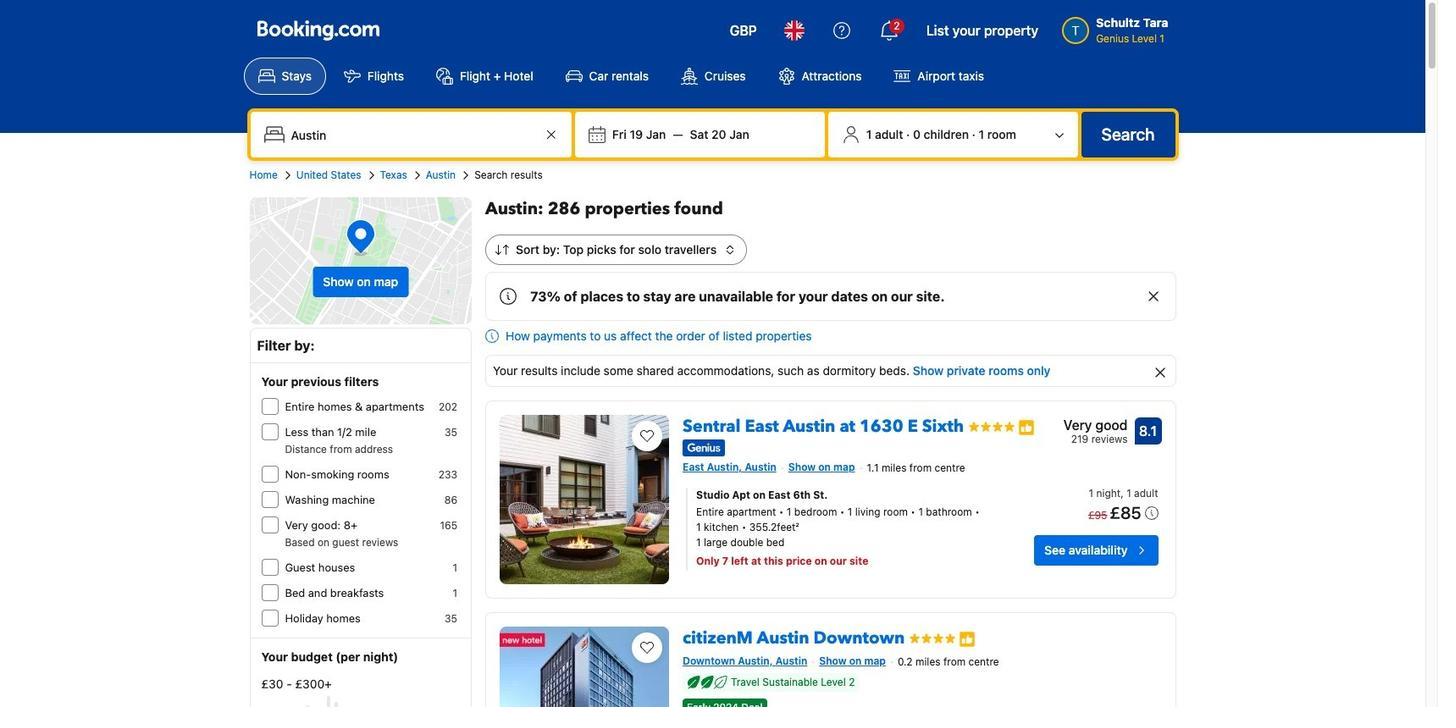 Task type: locate. For each thing, give the bounding box(es) containing it.
Where are you going? field
[[284, 119, 541, 150]]

genius discounts available at this property. image
[[683, 440, 725, 457], [683, 440, 725, 457]]

this property is part of our preferred partner programme. it is committed to providing commendable service and good value. it will pay us a higher commission if you make a booking. image
[[1018, 419, 1035, 436], [959, 631, 976, 648], [959, 631, 976, 648]]

this property is part of our preferred partner programme. it is committed to providing commendable service and good value. it will pay us a higher commission if you make a booking. image
[[1018, 419, 1035, 436]]

booking.com image
[[257, 20, 379, 41]]

search results updated. austin: 286 properties found. element
[[485, 197, 1176, 221]]

very good element
[[1064, 415, 1128, 435]]



Task type: describe. For each thing, give the bounding box(es) containing it.
sentral east austin at 1630 e sixth image
[[500, 415, 669, 584]]

your account menu schultz tara genius level 1 element
[[1062, 8, 1175, 47]]

scored 8.1 element
[[1135, 418, 1162, 445]]



Task type: vqa. For each thing, say whether or not it's contained in the screenshot.
bottommost the or
no



